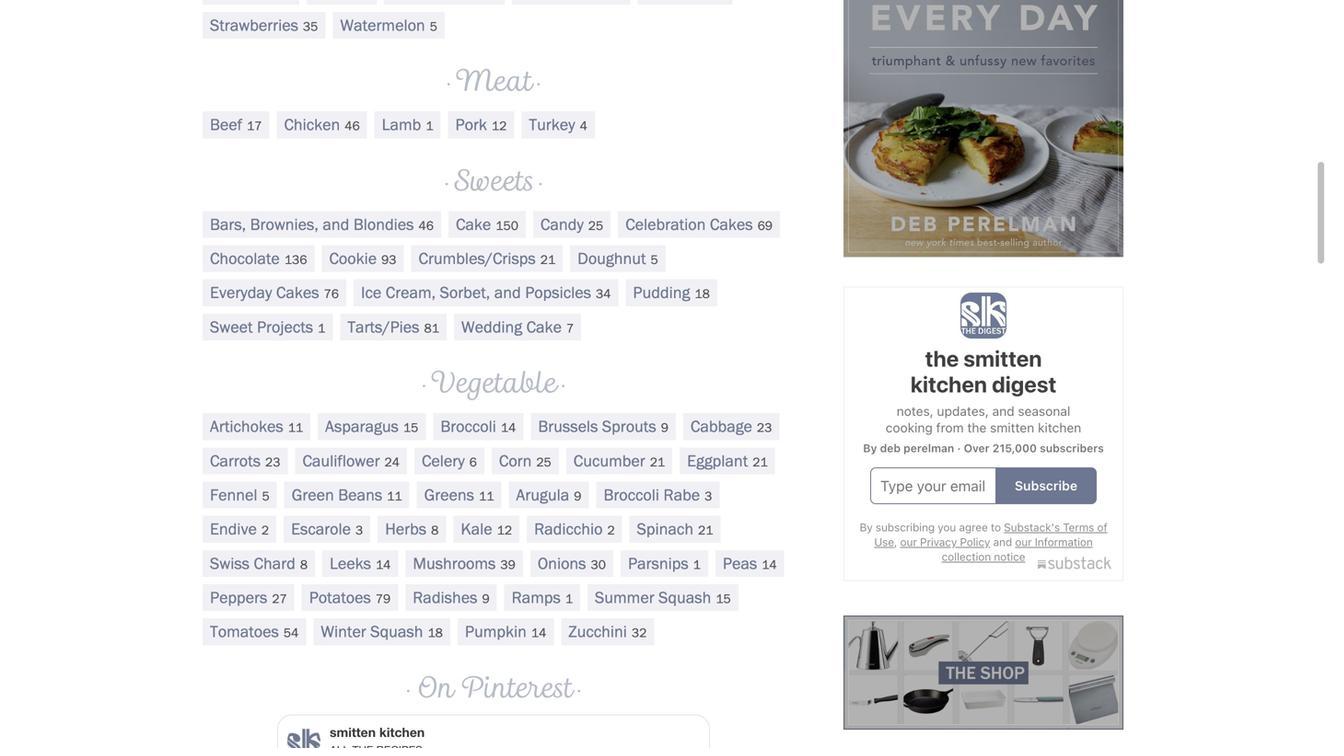 Task type: vqa. For each thing, say whether or not it's contained in the screenshot.
snacky
no



Task type: describe. For each thing, give the bounding box(es) containing it.
broccoli 14
[[441, 417, 516, 437]]

leeks
[[330, 554, 371, 574]]

watermelon
[[340, 15, 425, 35]]

celebration cakes 69
[[626, 214, 773, 234]]

meat
[[457, 63, 533, 105]]

cookie
[[329, 249, 377, 268]]

35
[[303, 18, 318, 34]]

30
[[591, 557, 606, 573]]

carrots
[[210, 451, 261, 471]]

doughnut
[[578, 249, 646, 268]]

arugula
[[516, 485, 569, 505]]

34
[[596, 286, 611, 302]]

mushrooms 39
[[413, 554, 516, 574]]

candy
[[541, 214, 584, 234]]

5 for doughnut
[[651, 252, 658, 268]]

cabbage
[[691, 417, 752, 437]]

79
[[376, 591, 391, 607]]

93
[[381, 252, 397, 268]]

pudding 18
[[633, 283, 710, 303]]

on
[[416, 670, 454, 712]]

54
[[284, 626, 299, 641]]

green beans 11
[[292, 485, 402, 505]]

kale 12
[[461, 520, 512, 539]]

sweet projects 1
[[210, 317, 325, 337]]

18 inside winter squash 18
[[428, 626, 443, 641]]

1 for parsnips
[[693, 557, 701, 573]]

pudding
[[633, 283, 690, 303]]

25 for corn
[[536, 454, 552, 470]]

9 inside brussels sprouts 9
[[661, 420, 669, 436]]

ice cream, sorbet, and popsicles 34
[[361, 283, 611, 303]]

parsnips 1
[[628, 554, 701, 574]]

blondies
[[354, 214, 414, 234]]

17
[[247, 118, 262, 134]]

on pinterest
[[416, 670, 573, 712]]

3 inside escarole 3
[[356, 523, 363, 538]]

pork 12
[[456, 115, 507, 135]]

radicchio
[[534, 520, 603, 539]]

14 for broccoli
[[501, 420, 516, 436]]

artichokes 11
[[210, 417, 303, 437]]

herbs
[[385, 520, 427, 539]]

4
[[580, 118, 587, 134]]

summer squash 15
[[595, 588, 731, 608]]

32
[[632, 626, 647, 641]]

1 for ramps
[[565, 591, 573, 607]]

21 for crumbles/crisps
[[540, 252, 556, 268]]

smitten
[[330, 725, 376, 740]]

winter squash 18
[[321, 622, 443, 642]]

sweets
[[455, 162, 535, 205]]

watermelon 5
[[340, 15, 437, 35]]

11 inside green beans 11
[[387, 489, 402, 504]]

escarole 3
[[291, 520, 363, 539]]

cauliflower 24
[[303, 451, 400, 471]]

zucchini
[[569, 622, 627, 642]]

lamb 1
[[382, 115, 433, 135]]

ramps 1
[[512, 588, 573, 608]]

rabe
[[664, 485, 700, 505]]

turkey 4
[[529, 115, 587, 135]]

everyday
[[210, 283, 272, 303]]

radishes
[[413, 588, 478, 608]]

9 for arugula
[[574, 489, 582, 504]]

crumbles/crisps
[[419, 249, 536, 268]]

cucumber
[[574, 451, 645, 471]]

candy 25
[[541, 214, 603, 234]]

tomatoes 54
[[210, 622, 299, 642]]

potatoes 79
[[309, 588, 391, 608]]

27
[[272, 591, 287, 607]]

sorbet,
[[440, 283, 490, 303]]

fennel
[[210, 485, 257, 505]]

ramps
[[512, 588, 561, 608]]

76
[[324, 286, 339, 302]]

popsicles
[[525, 283, 591, 303]]

8 inside herbs 8
[[431, 523, 439, 538]]

wedding
[[461, 317, 522, 337]]

squash for winter squash
[[370, 622, 423, 642]]

beans
[[338, 485, 382, 505]]

projects
[[257, 317, 313, 337]]

cake 150
[[456, 214, 518, 234]]

kale
[[461, 520, 492, 539]]

15 inside 'summer squash 15'
[[716, 591, 731, 607]]

14 for peas
[[762, 557, 777, 573]]

crumbles/crisps 21
[[419, 249, 556, 268]]

swiss chard 8
[[210, 554, 308, 574]]

parsnips
[[628, 554, 689, 574]]

arugula 9
[[516, 485, 582, 505]]

24
[[385, 454, 400, 470]]

peas
[[723, 554, 757, 574]]

eggplant 21
[[687, 451, 768, 471]]

bars, brownies, and blondies 46
[[210, 214, 434, 234]]

11 for greens
[[479, 489, 494, 504]]

beef 17
[[210, 115, 262, 135]]

chicken 46
[[284, 115, 360, 135]]

21 for spinach
[[698, 523, 713, 538]]

11 for artichokes
[[288, 420, 303, 436]]



Task type: locate. For each thing, give the bounding box(es) containing it.
8 inside the swiss chard 8
[[300, 557, 308, 573]]

25 right corn
[[536, 454, 552, 470]]

cream,
[[386, 283, 436, 303]]

18 down radishes
[[428, 626, 443, 641]]

eggplant
[[687, 451, 748, 471]]

11 inside artichokes 11
[[288, 420, 303, 436]]

summer
[[595, 588, 655, 608]]

0 horizontal spatial 18
[[428, 626, 443, 641]]

cabbage 23
[[691, 417, 772, 437]]

21 inside cucumber 21
[[650, 454, 665, 470]]

peppers 27
[[210, 588, 287, 608]]

0 vertical spatial cakes
[[710, 214, 753, 234]]

broccoli for broccoli
[[441, 417, 496, 437]]

15 down the peas
[[716, 591, 731, 607]]

onions
[[538, 554, 586, 574]]

46 right blondies
[[419, 218, 434, 233]]

25 for candy
[[588, 218, 603, 233]]

39
[[501, 557, 516, 573]]

5 up pudding
[[651, 252, 658, 268]]

12 for kale
[[497, 523, 512, 538]]

1 vertical spatial 46
[[419, 218, 434, 233]]

2 for endive
[[262, 523, 269, 538]]

2 horizontal spatial 9
[[661, 420, 669, 436]]

1 horizontal spatial broccoli
[[604, 485, 660, 505]]

14 up corn
[[501, 420, 516, 436]]

14 inside pumpkin 14
[[531, 626, 546, 641]]

peppers
[[210, 588, 267, 608]]

5 inside fennel 5
[[262, 489, 270, 504]]

ice
[[361, 283, 382, 303]]

celery 6
[[422, 451, 477, 471]]

23
[[757, 420, 772, 436], [265, 454, 280, 470]]

1 inside parsnips 1
[[693, 557, 701, 573]]

0 horizontal spatial 3
[[356, 523, 363, 538]]

9 inside radishes 9
[[482, 591, 490, 607]]

and up cookie
[[323, 214, 349, 234]]

14 inside broccoli 14
[[501, 420, 516, 436]]

zucchini 32
[[569, 622, 647, 642]]

0 vertical spatial 5
[[430, 18, 437, 34]]

artichokes
[[210, 417, 283, 437]]

21 for cucumber
[[650, 454, 665, 470]]

broccoli down cucumber 21
[[604, 485, 660, 505]]

1 horizontal spatial 46
[[419, 218, 434, 233]]

1 horizontal spatial 23
[[757, 420, 772, 436]]

9 up radicchio 2 on the left of the page
[[574, 489, 582, 504]]

lamb
[[382, 115, 421, 135]]

21
[[540, 252, 556, 268], [650, 454, 665, 470], [753, 454, 768, 470], [698, 523, 713, 538]]

squash down parsnips 1
[[659, 588, 711, 608]]

doughnut 5
[[578, 249, 658, 268]]

81
[[424, 320, 439, 336]]

0 vertical spatial cake
[[456, 214, 491, 234]]

9
[[661, 420, 669, 436], [574, 489, 582, 504], [482, 591, 490, 607]]

0 horizontal spatial 2
[[262, 523, 269, 538]]

cucumber 21
[[574, 451, 665, 471]]

1 vertical spatial 9
[[574, 489, 582, 504]]

2
[[262, 523, 269, 538], [607, 523, 615, 538]]

2 for radicchio
[[607, 523, 615, 538]]

wedding cake 7
[[461, 317, 574, 337]]

5 right watermelon
[[430, 18, 437, 34]]

1 2 from the left
[[262, 523, 269, 538]]

pumpkin 14
[[465, 622, 546, 642]]

5 right fennel at the left
[[262, 489, 270, 504]]

14 inside leeks 14
[[376, 557, 391, 573]]

3 up leeks 14
[[356, 523, 363, 538]]

1 vertical spatial 18
[[428, 626, 443, 641]]

11 right the beans
[[387, 489, 402, 504]]

1 horizontal spatial squash
[[659, 588, 711, 608]]

tarts/pies 81
[[348, 317, 439, 337]]

vegetable
[[432, 365, 557, 407]]

fennel 5
[[210, 485, 270, 505]]

12 inside pork 12
[[492, 118, 507, 134]]

radishes 9
[[413, 588, 490, 608]]

21 inside spinach 21
[[698, 523, 713, 538]]

0 horizontal spatial 9
[[482, 591, 490, 607]]

green
[[292, 485, 334, 505]]

mushrooms
[[413, 554, 496, 574]]

1 vertical spatial 15
[[716, 591, 731, 607]]

14 right leeks
[[376, 557, 391, 573]]

0 horizontal spatial 11
[[288, 420, 303, 436]]

0 vertical spatial 9
[[661, 420, 669, 436]]

brussels sprouts 9
[[538, 417, 669, 437]]

1 right ramps
[[565, 591, 573, 607]]

broccoli for broccoli rabe
[[604, 485, 660, 505]]

23 right cabbage
[[757, 420, 772, 436]]

0 vertical spatial 23
[[757, 420, 772, 436]]

endive 2
[[210, 520, 269, 539]]

0 vertical spatial squash
[[659, 588, 711, 608]]

1 inside sweet projects 1
[[318, 320, 325, 336]]

endive
[[210, 520, 257, 539]]

12 for pork
[[492, 118, 507, 134]]

18 right pudding
[[695, 286, 710, 302]]

1 horizontal spatial and
[[494, 283, 521, 303]]

0 horizontal spatial and
[[323, 214, 349, 234]]

3 inside broccoli rabe 3
[[705, 489, 712, 504]]

cake left 150
[[456, 214, 491, 234]]

21 up broccoli rabe 3
[[650, 454, 665, 470]]

1 down '76'
[[318, 320, 325, 336]]

1 right lamb
[[426, 118, 433, 134]]

2 right endive
[[262, 523, 269, 538]]

1 horizontal spatial 3
[[705, 489, 712, 504]]

radicchio 2
[[534, 520, 615, 539]]

25 right candy
[[588, 218, 603, 233]]

corn
[[499, 451, 532, 471]]

5 for watermelon
[[430, 18, 437, 34]]

0 vertical spatial 46
[[345, 118, 360, 134]]

spinach
[[637, 520, 694, 539]]

0 vertical spatial 3
[[705, 489, 712, 504]]

squash for summer squash
[[659, 588, 711, 608]]

5
[[430, 18, 437, 34], [651, 252, 658, 268], [262, 489, 270, 504]]

and up wedding cake 7
[[494, 283, 521, 303]]

46 right chicken
[[345, 118, 360, 134]]

greens
[[424, 485, 474, 505]]

0 horizontal spatial cake
[[456, 214, 491, 234]]

1 horizontal spatial 25
[[588, 218, 603, 233]]

2 horizontal spatial 11
[[479, 489, 494, 504]]

0 horizontal spatial broccoli
[[441, 417, 496, 437]]

11 right "artichokes"
[[288, 420, 303, 436]]

cakes down '136'
[[276, 283, 319, 303]]

9 inside arugula 9
[[574, 489, 582, 504]]

1 horizontal spatial 8
[[431, 523, 439, 538]]

7
[[566, 320, 574, 336]]

0 vertical spatial 25
[[588, 218, 603, 233]]

cakes left '69'
[[710, 214, 753, 234]]

5 inside doughnut 5
[[651, 252, 658, 268]]

0 vertical spatial 12
[[492, 118, 507, 134]]

0 horizontal spatial cakes
[[276, 283, 319, 303]]

15 inside 'asparagus 15'
[[403, 420, 418, 436]]

14 for pumpkin
[[531, 626, 546, 641]]

1 vertical spatial squash
[[370, 622, 423, 642]]

21 up popsicles
[[540, 252, 556, 268]]

cakes for celebration cakes
[[710, 214, 753, 234]]

sprouts
[[602, 417, 656, 437]]

squash down 79 in the bottom left of the page
[[370, 622, 423, 642]]

8 right herbs
[[431, 523, 439, 538]]

1 horizontal spatial cake
[[526, 317, 562, 337]]

21 for eggplant
[[753, 454, 768, 470]]

8
[[431, 523, 439, 538], [300, 557, 308, 573]]

1 for lamb
[[426, 118, 433, 134]]

0 vertical spatial 15
[[403, 420, 418, 436]]

2 vertical spatial 5
[[262, 489, 270, 504]]

asparagus 15
[[325, 417, 418, 437]]

cookie 93
[[329, 249, 397, 268]]

18
[[695, 286, 710, 302], [428, 626, 443, 641]]

0 horizontal spatial 25
[[536, 454, 552, 470]]

46 inside bars, brownies, and blondies 46
[[419, 218, 434, 233]]

21 inside "eggplant 21"
[[753, 454, 768, 470]]

onions 30
[[538, 554, 606, 574]]

strawberries
[[210, 15, 298, 35]]

1 vertical spatial and
[[494, 283, 521, 303]]

1 horizontal spatial 11
[[387, 489, 402, 504]]

12 inside 'kale 12'
[[497, 523, 512, 538]]

1 right the parsnips
[[693, 557, 701, 573]]

everyday cakes 76
[[210, 283, 339, 303]]

0 horizontal spatial 23
[[265, 454, 280, 470]]

1 horizontal spatial 2
[[607, 523, 615, 538]]

None search field
[[75, 44, 1198, 100]]

spinach 21
[[637, 520, 713, 539]]

1 inside ramps 1
[[565, 591, 573, 607]]

9 for radishes
[[482, 591, 490, 607]]

46 inside the chicken 46
[[345, 118, 360, 134]]

chocolate
[[210, 249, 280, 268]]

1 horizontal spatial 9
[[574, 489, 582, 504]]

21 right the spinach
[[698, 523, 713, 538]]

herbs 8
[[385, 520, 439, 539]]

0 horizontal spatial squash
[[370, 622, 423, 642]]

carrots 23
[[210, 451, 280, 471]]

1 vertical spatial broccoli
[[604, 485, 660, 505]]

2 2 from the left
[[607, 523, 615, 538]]

9 right the sprouts
[[661, 420, 669, 436]]

winter
[[321, 622, 366, 642]]

3
[[705, 489, 712, 504], [356, 523, 363, 538]]

14 inside peas 14
[[762, 557, 777, 573]]

14 for leeks
[[376, 557, 391, 573]]

25 inside corn 25
[[536, 454, 552, 470]]

2 vertical spatial 9
[[482, 591, 490, 607]]

0 vertical spatial 8
[[431, 523, 439, 538]]

2 inside 'endive 2'
[[262, 523, 269, 538]]

23 for carrots
[[265, 454, 280, 470]]

6
[[469, 454, 477, 470]]

12 right pork
[[492, 118, 507, 134]]

18 inside pudding 18
[[695, 286, 710, 302]]

2 inside radicchio 2
[[607, 523, 615, 538]]

23 right carrots
[[265, 454, 280, 470]]

25
[[588, 218, 603, 233], [536, 454, 552, 470]]

0 horizontal spatial 5
[[262, 489, 270, 504]]

1 vertical spatial 8
[[300, 557, 308, 573]]

23 inside carrots 23
[[265, 454, 280, 470]]

strawberries 35
[[210, 15, 318, 35]]

23 inside the cabbage 23
[[757, 420, 772, 436]]

1 vertical spatial 5
[[651, 252, 658, 268]]

kitchen
[[379, 725, 425, 740]]

12 right kale at the left
[[497, 523, 512, 538]]

1 vertical spatial cakes
[[276, 283, 319, 303]]

1 horizontal spatial 5
[[430, 18, 437, 34]]

1 inside the lamb 1
[[426, 118, 433, 134]]

bars,
[[210, 214, 246, 234]]

asparagus
[[325, 417, 399, 437]]

broccoli up 6
[[441, 417, 496, 437]]

and
[[323, 214, 349, 234], [494, 283, 521, 303]]

14 right the peas
[[762, 557, 777, 573]]

pork
[[456, 115, 487, 135]]

5 for fennel
[[262, 489, 270, 504]]

beef
[[210, 115, 242, 135]]

8 right "chard"
[[300, 557, 308, 573]]

5 inside watermelon 5
[[430, 18, 437, 34]]

21 right eggplant
[[753, 454, 768, 470]]

0 vertical spatial 18
[[695, 286, 710, 302]]

1 horizontal spatial 18
[[695, 286, 710, 302]]

23 for cabbage
[[757, 420, 772, 436]]

broccoli rabe 3
[[604, 485, 712, 505]]

greens 11
[[424, 485, 494, 505]]

0 vertical spatial broccoli
[[441, 417, 496, 437]]

0 horizontal spatial 8
[[300, 557, 308, 573]]

cake left 7
[[526, 317, 562, 337]]

tomatoes
[[210, 622, 279, 642]]

cakes for everyday cakes
[[276, 283, 319, 303]]

1 vertical spatial 23
[[265, 454, 280, 470]]

21 inside the crumbles/crisps 21
[[540, 252, 556, 268]]

potatoes
[[309, 588, 371, 608]]

14 down ramps
[[531, 626, 546, 641]]

1 vertical spatial 25
[[536, 454, 552, 470]]

1 vertical spatial 3
[[356, 523, 363, 538]]

69
[[758, 218, 773, 233]]

0 horizontal spatial 15
[[403, 420, 418, 436]]

2 right radicchio
[[607, 523, 615, 538]]

0 vertical spatial and
[[323, 214, 349, 234]]

tarts/pies
[[348, 317, 420, 337]]

1 horizontal spatial cakes
[[710, 214, 753, 234]]

11 up 'kale 12' at the left bottom of the page
[[479, 489, 494, 504]]

15 right asparagus
[[403, 420, 418, 436]]

25 inside candy 25
[[588, 218, 603, 233]]

2 horizontal spatial 5
[[651, 252, 658, 268]]

1
[[426, 118, 433, 134], [318, 320, 325, 336], [693, 557, 701, 573], [565, 591, 573, 607]]

1 vertical spatial 12
[[497, 523, 512, 538]]

9 up pumpkin at the left of page
[[482, 591, 490, 607]]

3 right "rabe"
[[705, 489, 712, 504]]

1 vertical spatial cake
[[526, 317, 562, 337]]

11 inside greens 11
[[479, 489, 494, 504]]

1 horizontal spatial 15
[[716, 591, 731, 607]]

0 horizontal spatial 46
[[345, 118, 360, 134]]



